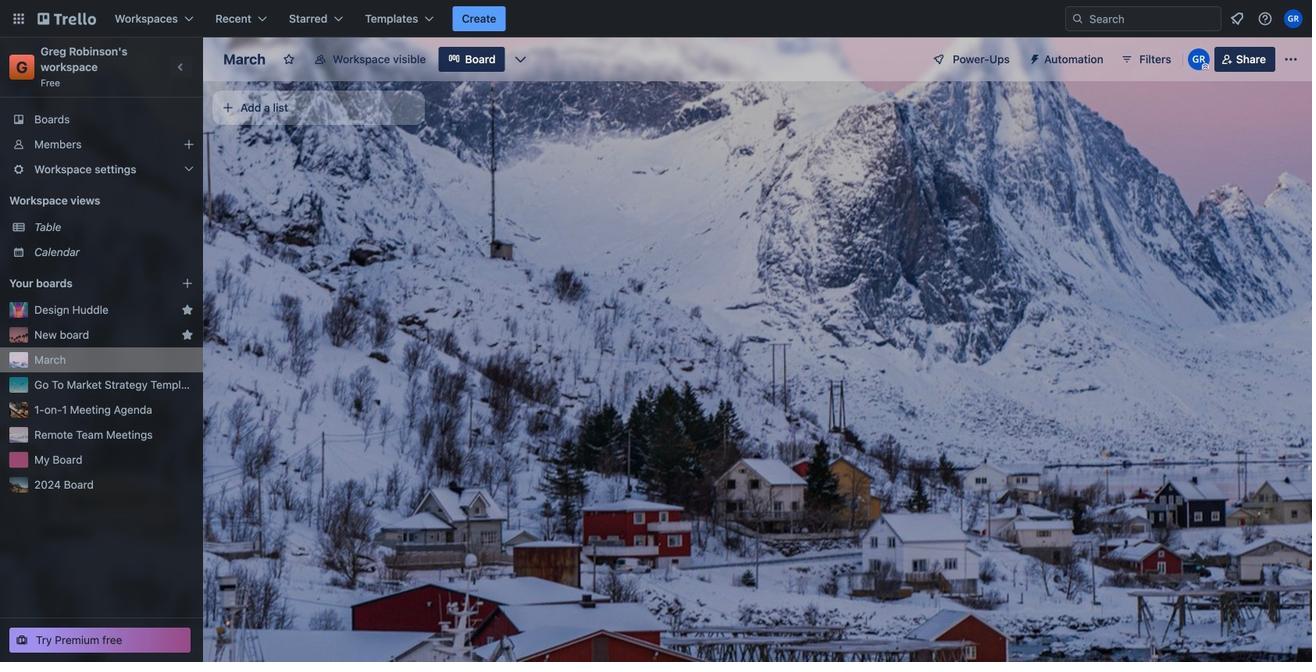 Task type: vqa. For each thing, say whether or not it's contained in the screenshot.
Customize views icon
yes



Task type: locate. For each thing, give the bounding box(es) containing it.
greg robinson (gregrobinson96) image
[[1284, 9, 1303, 28], [1188, 48, 1210, 70]]

greg robinson (gregrobinson96) image down search field
[[1188, 48, 1210, 70]]

starred icon image
[[181, 304, 194, 316], [181, 329, 194, 341]]

1 vertical spatial starred icon image
[[181, 329, 194, 341]]

1 horizontal spatial greg robinson (gregrobinson96) image
[[1284, 9, 1303, 28]]

add board image
[[181, 277, 194, 290]]

show menu image
[[1283, 52, 1299, 67]]

greg robinson (gregrobinson96) image right open information menu icon
[[1284, 9, 1303, 28]]

open information menu image
[[1257, 11, 1273, 27]]

0 vertical spatial greg robinson (gregrobinson96) image
[[1284, 9, 1303, 28]]

0 notifications image
[[1228, 9, 1246, 28]]

star or unstar board image
[[283, 53, 295, 66]]

your boards with 8 items element
[[9, 274, 158, 293]]

0 horizontal spatial greg robinson (gregrobinson96) image
[[1188, 48, 1210, 70]]

2 starred icon image from the top
[[181, 329, 194, 341]]

0 vertical spatial starred icon image
[[181, 304, 194, 316]]



Task type: describe. For each thing, give the bounding box(es) containing it.
back to home image
[[37, 6, 96, 31]]

1 starred icon image from the top
[[181, 304, 194, 316]]

primary element
[[0, 0, 1312, 37]]

workspace navigation collapse icon image
[[170, 56, 192, 78]]

1 vertical spatial greg robinson (gregrobinson96) image
[[1188, 48, 1210, 70]]

customize views image
[[513, 52, 528, 67]]

this member is an admin of this board. image
[[1202, 63, 1209, 70]]

sm image
[[1022, 47, 1044, 69]]

Search field
[[1065, 6, 1221, 31]]

search image
[[1071, 12, 1084, 25]]

Board name text field
[[216, 47, 273, 72]]



